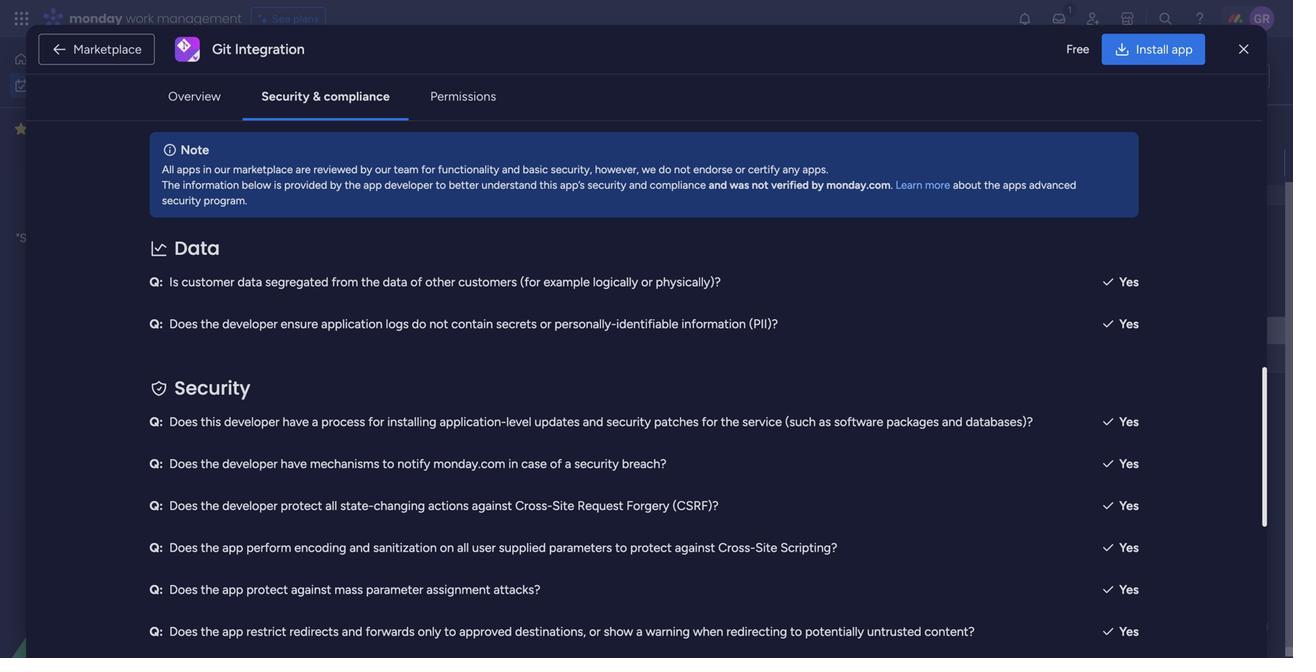 Task type: describe. For each thing, give the bounding box(es) containing it.
to left potentially
[[791, 625, 802, 640]]

customers
[[458, 275, 517, 290]]

request
[[578, 499, 624, 514]]

to inside all apps in our marketplace are reviewed by our team for functionality and basic security, however, we do not endorse or certify any apps. the information below is provided by the app developer to better understand this app's security and compliance and was not verified by monday.com . learn more
[[436, 178, 446, 192]]

(for
[[520, 275, 541, 290]]

app inside button
[[1172, 42, 1193, 57]]

app for does the app protect against mass parameter assignment attacks?
[[222, 583, 243, 598]]

customize
[[582, 129, 634, 142]]

home link
[[9, 47, 189, 72]]

and up understand
[[502, 163, 520, 176]]

apps inside about the apps advanced security program.
[[1003, 178, 1027, 192]]

more
[[925, 178, 951, 192]]

see plans
[[272, 12, 319, 25]]

1 inside overdue / 1 item
[[336, 129, 341, 142]]

secrets
[[496, 317, 537, 332]]

yes for q: does the developer ensure application logs do not contain secrets or personally-identifiable information (pii)?
[[1120, 317, 1139, 332]]

does for does this developer have a process for installing application-level updates and security patches for the service (such as software packages and databases)?
[[169, 415, 198, 430]]

week for next
[[296, 404, 333, 424]]

marketplace
[[73, 42, 142, 57]]

/ up mechanisms
[[336, 404, 343, 424]]

overdue
[[261, 124, 322, 144]]

or left show
[[589, 625, 601, 640]]

when
[[693, 625, 724, 640]]

and right updates
[[583, 415, 604, 430]]

lottie animation element
[[0, 502, 198, 659]]

verified
[[771, 178, 809, 192]]

project for project
[[252, 325, 287, 338]]

items inside next week / 0 items
[[357, 409, 384, 422]]

0 horizontal spatial by
[[330, 178, 342, 192]]

1 vertical spatial this
[[201, 415, 221, 430]]

1 vertical spatial cross-
[[719, 541, 756, 556]]

favorites button
[[11, 116, 152, 142]]

1 horizontal spatial in
[[509, 457, 518, 472]]

1 group from the top
[[692, 124, 723, 138]]

to left notify
[[383, 457, 395, 472]]

can
[[164, 231, 182, 245]]

q: does the developer protect all state-changing actions against cross-site request forgery (csrf)?
[[150, 499, 719, 514]]

to right parameters
[[615, 541, 627, 556]]

developer inside all apps in our marketplace are reviewed by our team for functionality and basic security, however, we do not endorse or certify any apps. the information below is provided by the app developer to better understand this app's security and compliance and was not verified by monday.com . learn more
[[385, 178, 433, 192]]

project for project management
[[790, 158, 825, 171]]

1 vertical spatial monday.com
[[434, 457, 506, 472]]

does for does the app restrict redirects and forwards only to approved destinations, or show a warning when redirecting to potentially untrusted content?
[[169, 625, 198, 640]]

do inside button
[[1234, 70, 1246, 83]]

0 horizontal spatial do
[[412, 317, 426, 332]]

board
[[69, 231, 99, 245]]

was
[[730, 178, 749, 192]]

management
[[157, 10, 242, 27]]

content?
[[925, 625, 975, 640]]

"star"
[[16, 231, 45, 245]]

2 our from the left
[[375, 163, 391, 176]]

information inside all apps in our marketplace are reviewed by our team for functionality and basic security, however, we do not endorse or certify any apps. the information below is provided by the app developer to better understand this app's security and compliance and was not verified by monday.com . learn more
[[183, 178, 239, 192]]

parameters
[[549, 541, 612, 556]]

from
[[332, 275, 358, 290]]

app for does the app restrict redirects and forwards only to approved destinations, or show a warning when redirecting to potentially untrusted content?
[[222, 625, 243, 640]]

git
[[212, 41, 232, 58]]

it
[[118, 249, 125, 263]]

install
[[1136, 42, 1169, 57]]

help image
[[1192, 11, 1208, 26]]

q: for q: does this developer have a process for installing application-level updates and security patches for the service (such as software packages and databases)?
[[150, 415, 163, 430]]

1 vertical spatial protect
[[630, 541, 672, 556]]

free
[[1067, 42, 1090, 56]]

application logo image
[[175, 37, 200, 62]]

protect for does the app protect against mass parameter assignment attacks?
[[246, 583, 288, 598]]

to
[[1219, 70, 1231, 83]]

q: does the app protect against mass parameter assignment attacks?
[[150, 583, 541, 598]]

new item
[[235, 129, 282, 142]]

+
[[254, 184, 260, 198]]

2 do from the top
[[683, 326, 696, 339]]

this
[[261, 292, 290, 312]]

0 horizontal spatial all
[[325, 499, 337, 514]]

forgery
[[627, 499, 670, 514]]

or right logically
[[641, 275, 653, 290]]

new item button
[[229, 123, 288, 148]]

do inside all apps in our marketplace are reviewed by our team for functionality and basic security, however, we do not endorse or certify any apps. the information below is provided by the app developer to better understand this app's security and compliance and was not verified by monday.com . learn more
[[659, 163, 672, 176]]

item inside overdue / 1 item
[[343, 129, 365, 142]]

1 vertical spatial information
[[682, 317, 746, 332]]

my
[[229, 59, 265, 93]]

0 vertical spatial of
[[411, 275, 422, 290]]

lottie animation image
[[0, 502, 198, 659]]

/ right later on the bottom of page
[[300, 460, 307, 480]]

we
[[642, 163, 656, 176]]

and right packages
[[942, 415, 963, 430]]

q: for q: does the app restrict redirects and forwards only to approved destinations, or show a warning when redirecting to potentially untrusted content?
[[150, 625, 163, 640]]

attacks?
[[494, 583, 541, 598]]

endorse
[[694, 163, 733, 176]]

yes for q: is customer data segregated from the data of other customers (for example logically or physically)?
[[1120, 275, 1139, 290]]

supplied
[[499, 541, 546, 556]]

install app button
[[1102, 34, 1206, 65]]

1 image
[[1063, 1, 1077, 18]]

0 inside later / 0 items
[[311, 465, 318, 478]]

a left the process
[[312, 415, 318, 430]]

items inside later / 0 items
[[320, 465, 347, 478]]

process
[[321, 415, 365, 430]]

logically
[[593, 275, 638, 290]]

redirects
[[290, 625, 339, 640]]

& inside button
[[313, 89, 321, 104]]

invite members image
[[1086, 11, 1101, 26]]

q: does this developer have a process for installing application-level updates and security patches for the service (such as software packages and databases)?
[[150, 415, 1033, 430]]

1 to-do from the top
[[668, 158, 696, 171]]

on
[[440, 541, 454, 556]]

management
[[827, 158, 891, 171]]

restrict
[[246, 625, 286, 640]]

0 horizontal spatial &
[[251, 87, 268, 120]]

learn
[[896, 178, 923, 192]]

0 vertical spatial cross-
[[515, 499, 553, 514]]

2 group from the top
[[692, 292, 723, 306]]

overdue / 1 item
[[261, 124, 365, 144]]

search everything image
[[1158, 11, 1174, 26]]

and down 'we'
[[629, 178, 647, 192]]

1 data from the left
[[238, 275, 262, 290]]

note alert
[[150, 132, 1139, 218]]

2 to- from the top
[[668, 326, 683, 339]]

Filter dashboard by text search field
[[295, 123, 436, 148]]

without a date /
[[261, 516, 381, 536]]

warning
[[646, 625, 690, 640]]

marketplace button
[[38, 34, 155, 65]]

any inside all apps in our marketplace are reviewed by our team for functionality and basic security, however, we do not endorse or certify any apps. the information below is provided by the app developer to better understand this app's security and compliance and was not verified by monday.com . learn more
[[783, 163, 800, 176]]

are
[[296, 163, 311, 176]]

functionality
[[438, 163, 499, 176]]

for inside all apps in our marketplace are reviewed by our team for functionality and basic security, however, we do not endorse or certify any apps. the information below is provided by the app developer to better understand this app's security and compliance and was not verified by monday.com . learn more
[[421, 163, 435, 176]]

v2 star 2 image
[[15, 120, 27, 138]]

understand
[[482, 178, 537, 192]]

install app
[[1136, 42, 1193, 57]]

greg robinson image
[[1250, 6, 1275, 31]]

to do list button
[[1191, 64, 1270, 89]]

apps inside all apps in our marketplace are reviewed by our team for functionality and basic security, however, we do not endorse or certify any apps. the information below is provided by the app developer to better understand this app's security and compliance and was not verified by monday.com . learn more
[[177, 163, 200, 176]]

2 horizontal spatial items
[[524, 129, 550, 142]]

yes for q: does the app perform encoding and sanitization on all user supplied parameters to protect against cross-site scripting?
[[1120, 541, 1139, 556]]

below
[[242, 178, 271, 192]]

0 inside next week / 0 items
[[347, 409, 354, 422]]

work
[[126, 10, 154, 27]]

security inside all apps in our marketplace are reviewed by our team for functionality and basic security, however, we do not endorse or certify any apps. the information below is provided by the app developer to better understand this app's security and compliance and was not verified by monday.com . learn more
[[588, 178, 627, 192]]

parameter
[[366, 583, 423, 598]]

date
[[1077, 124, 1101, 138]]

advanced
[[1029, 178, 1077, 192]]

customize button
[[557, 123, 640, 148]]

/ down from
[[333, 292, 341, 312]]

the inside all apps in our marketplace are reviewed by our team for functionality and basic security, however, we do not endorse or certify any apps. the information below is provided by the app developer to better understand this app's security and compliance and was not verified by monday.com . learn more
[[345, 178, 361, 192]]

customer
[[182, 275, 235, 290]]

destinations,
[[515, 625, 586, 640]]

approved
[[459, 625, 512, 640]]

is
[[169, 275, 179, 290]]

level
[[506, 415, 532, 430]]

1 vertical spatial all
[[457, 541, 469, 556]]

q: for q: does the developer protect all state-changing actions against cross-site request forgery (csrf)?
[[150, 499, 163, 514]]

have for a
[[283, 415, 309, 430]]

1 do from the top
[[683, 158, 696, 171]]

segregated
[[265, 275, 329, 290]]

git integration
[[212, 41, 305, 58]]

1 horizontal spatial of
[[550, 457, 562, 472]]

item inside 'button'
[[260, 129, 282, 142]]

task
[[252, 157, 273, 170]]

security up request
[[575, 457, 619, 472]]



Task type: locate. For each thing, give the bounding box(es) containing it.
program.
[[204, 194, 247, 207]]

app for does the app perform encoding and sanitization on all user supplied parameters to protect against cross-site scripting?
[[222, 541, 243, 556]]

security & compliance up overdue / 1 item
[[261, 89, 390, 104]]

apps down note
[[177, 163, 200, 176]]

1 vertical spatial do
[[659, 163, 672, 176]]

access
[[79, 249, 115, 263]]

item up reviewed
[[343, 129, 365, 142]]

this inside all apps in our marketplace are reviewed by our team for functionality and basic security, however, we do not endorse or certify any apps. the information below is provided by the app developer to better understand this app's security and compliance and was not verified by monday.com . learn more
[[540, 178, 558, 192]]

favorites
[[33, 122, 85, 137]]

security down however,
[[588, 178, 627, 192]]

for
[[421, 163, 435, 176], [368, 415, 384, 430], [702, 415, 718, 430]]

& up overdue / 1 item
[[313, 89, 321, 104]]

home option
[[9, 47, 189, 72]]

data up logs
[[383, 275, 408, 290]]

a right show
[[636, 625, 643, 640]]

compliance
[[274, 87, 415, 120], [324, 89, 390, 104], [650, 178, 706, 192]]

7 q: from the top
[[150, 583, 163, 598]]

1 vertical spatial week
[[296, 404, 333, 424]]

4 yes from the top
[[1120, 457, 1139, 472]]

0 vertical spatial project
[[790, 158, 825, 171]]

without
[[261, 516, 317, 536]]

of left other
[[411, 275, 422, 290]]

2 vertical spatial not
[[430, 317, 448, 332]]

for right patches
[[702, 415, 718, 430]]

developer down this
[[222, 317, 278, 332]]

1 up reviewed
[[336, 129, 341, 142]]

1 vertical spatial group
[[692, 292, 723, 306]]

information down physically)?
[[682, 317, 746, 332]]

our
[[214, 163, 230, 176], [375, 163, 391, 176]]

/ up reviewed
[[325, 124, 332, 144]]

0 vertical spatial to-
[[668, 158, 683, 171]]

and down endorse
[[709, 178, 727, 192]]

2 vertical spatial protect
[[246, 583, 288, 598]]

0 vertical spatial do
[[1234, 70, 1246, 83]]

only
[[418, 625, 441, 640]]

1 vertical spatial 0
[[311, 465, 318, 478]]

items right done
[[524, 129, 550, 142]]

0 horizontal spatial for
[[368, 415, 384, 430]]

to-do down physically)?
[[668, 326, 696, 339]]

all right "on"
[[457, 541, 469, 556]]

to left better
[[436, 178, 446, 192]]

to- right 'we'
[[668, 158, 683, 171]]

new
[[235, 129, 258, 142]]

does
[[169, 317, 198, 332], [169, 415, 198, 430], [169, 457, 198, 472], [169, 499, 198, 514], [169, 541, 198, 556], [169, 583, 198, 598], [169, 625, 198, 640]]

the
[[345, 178, 361, 192], [984, 178, 1001, 192], [361, 275, 380, 290], [201, 317, 219, 332], [721, 415, 740, 430], [201, 457, 219, 472], [201, 499, 219, 514], [201, 541, 219, 556], [201, 583, 219, 598], [201, 625, 219, 640]]

does for does the app protect against mass parameter assignment attacks?
[[169, 583, 198, 598]]

this week /
[[261, 292, 344, 312]]

in down note
[[203, 163, 212, 176]]

6 q: from the top
[[150, 541, 163, 556]]

4 does from the top
[[169, 499, 198, 514]]

yet
[[142, 214, 160, 228]]

marketplace
[[233, 163, 293, 176]]

1 horizontal spatial site
[[756, 541, 778, 556]]

q: does the developer have mechanisms to notify monday.com in case of a security breach?
[[150, 457, 667, 472]]

forwards
[[366, 625, 415, 640]]

do right 'we'
[[683, 158, 696, 171]]

1 vertical spatial to-do
[[668, 326, 696, 339]]

compliance inside button
[[324, 89, 390, 104]]

developer for application
[[222, 317, 278, 332]]

any up easily
[[48, 231, 66, 245]]

data
[[238, 275, 262, 290], [383, 275, 408, 290]]

service
[[743, 415, 782, 430]]

protect down forgery
[[630, 541, 672, 556]]

developer up later on the bottom of page
[[224, 415, 280, 430]]

2 horizontal spatial against
[[675, 541, 715, 556]]

0 horizontal spatial information
[[183, 178, 239, 192]]

2 horizontal spatial for
[[702, 415, 718, 430]]

1 vertical spatial in
[[509, 457, 518, 472]]

1 q: from the top
[[150, 275, 163, 290]]

cross- down the case
[[515, 499, 553, 514]]

later
[[128, 249, 151, 263]]

q: does the app restrict redirects and forwards only to approved destinations, or show a warning when redirecting to potentially untrusted content?
[[150, 625, 975, 640]]

2 to-do from the top
[[668, 326, 696, 339]]

q: for q: does the developer have mechanisms to notify monday.com in case of a security breach?
[[150, 457, 163, 472]]

2 horizontal spatial by
[[812, 178, 824, 192]]

1 horizontal spatial this
[[540, 178, 558, 192]]

0 horizontal spatial not
[[430, 317, 448, 332]]

better
[[449, 178, 479, 192]]

or up was at the right top of the page
[[736, 163, 746, 176]]

/ right date at the bottom left of page
[[370, 516, 377, 536]]

basic
[[523, 163, 548, 176]]

against left mass
[[291, 583, 332, 598]]

not left contain
[[430, 317, 448, 332]]

mar 8
[[1076, 325, 1102, 337]]

q: for q: does the developer ensure application logs do not contain secrets or personally-identifiable information (pii)?
[[150, 317, 163, 332]]

1 horizontal spatial not
[[674, 163, 691, 176]]

does for does the app perform encoding and sanitization on all user supplied parameters to protect against cross-site scripting?
[[169, 541, 198, 556]]

2 horizontal spatial item
[[343, 129, 365, 142]]

not down certify
[[752, 178, 769, 192]]

the inside about the apps advanced security program.
[[984, 178, 1001, 192]]

1 horizontal spatial cross-
[[719, 541, 756, 556]]

that
[[117, 231, 139, 245]]

0 vertical spatial group
[[692, 124, 723, 138]]

see plans button
[[251, 7, 326, 30]]

1 horizontal spatial 1
[[336, 129, 341, 142]]

0 vertical spatial apps
[[177, 163, 200, 176]]

q: for q: is customer data segregated from the data of other customers (for example logically or physically)?
[[150, 275, 163, 290]]

and left forwards
[[342, 625, 363, 640]]

to-do
[[668, 158, 696, 171], [668, 326, 696, 339]]

/
[[325, 124, 332, 144], [333, 292, 341, 312], [336, 404, 343, 424], [300, 460, 307, 480], [370, 516, 377, 536]]

home
[[34, 53, 64, 66]]

5 yes from the top
[[1120, 499, 1139, 514]]

1 horizontal spatial item
[[286, 184, 308, 198]]

developer for a
[[224, 415, 280, 430]]

my work
[[229, 59, 334, 93]]

project up verified
[[790, 158, 825, 171]]

7 yes from the top
[[1120, 583, 1139, 598]]

against
[[472, 499, 512, 514], [675, 541, 715, 556], [291, 583, 332, 598]]

perform
[[246, 541, 291, 556]]

0 vertical spatial in
[[203, 163, 212, 176]]

to- down physically)?
[[668, 326, 683, 339]]

boards
[[102, 214, 139, 228]]

by right reviewed
[[360, 163, 372, 176]]

add
[[263, 184, 283, 198]]

monday.com down application-
[[434, 457, 506, 472]]

8 yes from the top
[[1120, 625, 1139, 640]]

do right to
[[1234, 70, 1246, 83]]

0 vertical spatial items
[[524, 129, 550, 142]]

1 horizontal spatial apps
[[1003, 178, 1027, 192]]

site left request
[[553, 499, 575, 514]]

1 yes from the top
[[1120, 275, 1139, 290]]

1 horizontal spatial any
[[783, 163, 800, 176]]

1 horizontal spatial all
[[457, 541, 469, 556]]

this left the next
[[201, 415, 221, 430]]

1 vertical spatial any
[[48, 231, 66, 245]]

0 horizontal spatial 0
[[311, 465, 318, 478]]

0 vertical spatial 1
[[336, 129, 341, 142]]

scripting?
[[781, 541, 838, 556]]

item right is
[[286, 184, 308, 198]]

0 vertical spatial to-do
[[668, 158, 696, 171]]

1 horizontal spatial data
[[383, 275, 408, 290]]

and down date at the bottom left of page
[[350, 541, 370, 556]]

hide done items
[[470, 129, 550, 142]]

do right logs
[[412, 317, 426, 332]]

0 horizontal spatial cross-
[[515, 499, 553, 514]]

0 vertical spatial not
[[674, 163, 691, 176]]

breach?
[[622, 457, 667, 472]]

case
[[521, 457, 547, 472]]

1 horizontal spatial &
[[313, 89, 321, 104]]

does for does the developer have mechanisms to notify monday.com in case of a security breach?
[[169, 457, 198, 472]]

developer for mechanisms
[[222, 457, 278, 472]]

application
[[321, 317, 383, 332]]

yes for q: does the app restrict redirects and forwards only to approved destinations, or show a warning when redirecting to potentially untrusted content?
[[1120, 625, 1139, 640]]

software
[[834, 415, 884, 430]]

protect up without
[[281, 499, 322, 514]]

protect up restrict
[[246, 583, 288, 598]]

0 vertical spatial monday.com
[[827, 178, 891, 192]]

to do list
[[1219, 70, 1263, 83]]

security & compliance inside security & compliance button
[[261, 89, 390, 104]]

the
[[162, 178, 180, 192]]

project down this
[[252, 325, 287, 338]]

1 our from the left
[[214, 163, 230, 176]]

0 right later on the bottom of page
[[311, 465, 318, 478]]

dapulse x slim image
[[1240, 40, 1249, 59]]

or right secrets on the left
[[540, 317, 552, 332]]

security,
[[551, 163, 592, 176]]

1 horizontal spatial information
[[682, 317, 746, 332]]

yes for q: does the app protect against mass parameter assignment attacks?
[[1120, 583, 1139, 598]]

group up endorse
[[692, 124, 723, 138]]

not left endorse
[[674, 163, 691, 176]]

0 horizontal spatial any
[[48, 231, 66, 245]]

0 horizontal spatial against
[[291, 583, 332, 598]]

1 horizontal spatial by
[[360, 163, 372, 176]]

3 does from the top
[[169, 457, 198, 472]]

a up encoding
[[320, 516, 330, 536]]

items up state-
[[320, 465, 347, 478]]

app inside all apps in our marketplace are reviewed by our team for functionality and basic security, however, we do not endorse or certify any apps. the information below is provided by the app developer to better understand this app's security and compliance and was not verified by monday.com . learn more
[[364, 178, 382, 192]]

2 vertical spatial do
[[412, 317, 426, 332]]

cross- down (csrf)?
[[719, 541, 756, 556]]

information up program.
[[183, 178, 239, 192]]

have left the process
[[283, 415, 309, 430]]

4 q: from the top
[[150, 457, 163, 472]]

security inside button
[[261, 89, 310, 104]]

1 horizontal spatial our
[[375, 163, 391, 176]]

week down segregated
[[293, 292, 330, 312]]

certify
[[748, 163, 780, 176]]

q: does the app perform encoding and sanitization on all user supplied parameters to protect against cross-site scripting?
[[150, 541, 838, 556]]

databases)?
[[966, 415, 1033, 430]]

this down basic
[[540, 178, 558, 192]]

5 q: from the top
[[150, 499, 163, 514]]

1 vertical spatial against
[[675, 541, 715, 556]]

1 vertical spatial have
[[281, 457, 307, 472]]

to-do right 'we'
[[668, 158, 696, 171]]

2 vertical spatial against
[[291, 583, 332, 598]]

1 vertical spatial apps
[[1003, 178, 1027, 192]]

untrusted
[[867, 625, 922, 640]]

0 horizontal spatial monday.com
[[434, 457, 506, 472]]

6 yes from the top
[[1120, 541, 1139, 556]]

all apps in our marketplace are reviewed by our team for functionality and basic security, however, we do not endorse or certify any apps. the information below is provided by the app developer to better understand this app's security and compliance and was not verified by monday.com . learn more
[[162, 163, 951, 192]]

1 horizontal spatial 0
[[347, 409, 354, 422]]

0 horizontal spatial items
[[320, 465, 347, 478]]

1 vertical spatial do
[[683, 326, 696, 339]]

for right team
[[421, 163, 435, 176]]

None search field
[[295, 123, 436, 148]]

site left scripting?
[[756, 541, 778, 556]]

1 horizontal spatial project
[[790, 158, 825, 171]]

1 horizontal spatial against
[[472, 499, 512, 514]]

protect for does the developer protect all state-changing actions against cross-site request forgery (csrf)?
[[281, 499, 322, 514]]

for right the process
[[368, 415, 384, 430]]

or inside all apps in our marketplace are reviewed by our team for functionality and basic security, however, we do not endorse or certify any apps. the information below is provided by the app developer to better understand this app's security and compliance and was not verified by monday.com . learn more
[[736, 163, 746, 176]]

update feed image
[[1052, 11, 1067, 26]]

done
[[496, 129, 521, 142]]

1 right task
[[276, 157, 280, 170]]

in left the case
[[509, 457, 518, 472]]

0 horizontal spatial site
[[553, 499, 575, 514]]

yes for q: does the developer have mechanisms to notify monday.com in case of a security breach?
[[1120, 457, 1139, 472]]

updates
[[535, 415, 580, 430]]

0 horizontal spatial project
[[252, 325, 287, 338]]

against down (csrf)?
[[675, 541, 715, 556]]

monday work management
[[69, 10, 242, 27]]

search image
[[418, 129, 430, 142]]

example
[[544, 275, 590, 290]]

2 q: from the top
[[150, 317, 163, 332]]

have left mechanisms
[[281, 457, 307, 472]]

0 vertical spatial do
[[683, 158, 696, 171]]

1 vertical spatial of
[[550, 457, 562, 472]]

0 vertical spatial protect
[[281, 499, 322, 514]]

next week / 0 items
[[261, 404, 384, 424]]

project management
[[790, 158, 891, 171]]

0 vertical spatial against
[[472, 499, 512, 514]]

so
[[102, 231, 114, 245]]

changing
[[374, 499, 425, 514]]

against up q: does the app perform encoding and sanitization on all user supplied parameters to protect against cross-site scripting?
[[472, 499, 512, 514]]

group
[[692, 124, 723, 138], [692, 292, 723, 306]]

q: for q: does the app perform encoding and sanitization on all user supplied parameters to protect against cross-site scripting?
[[150, 541, 163, 556]]

in inside all apps in our marketplace are reviewed by our team for functionality and basic security, however, we do not endorse or certify any apps. the information below is provided by the app developer to better understand this app's security and compliance and was not verified by monday.com . learn more
[[203, 163, 212, 176]]

board
[[845, 124, 874, 138]]

1
[[336, 129, 341, 142], [276, 157, 280, 170]]

our up program.
[[214, 163, 230, 176]]

1 to- from the top
[[668, 158, 683, 171]]

8 q: from the top
[[150, 625, 163, 640]]

do right 'we'
[[659, 163, 672, 176]]

overview button
[[156, 81, 233, 112]]

potentially
[[805, 625, 864, 640]]

select product image
[[14, 11, 30, 26]]

date
[[333, 516, 366, 536]]

do right identifiable
[[683, 326, 696, 339]]

6 does from the top
[[169, 583, 198, 598]]

is
[[274, 178, 282, 192]]

0 horizontal spatial 1
[[276, 157, 280, 170]]

notifications image
[[1017, 11, 1033, 26]]

3 q: from the top
[[150, 415, 163, 430]]

yes for q: does the developer protect all state-changing actions against cross-site request forgery (csrf)?
[[1120, 499, 1139, 514]]

of right the case
[[550, 457, 562, 472]]

developer up without
[[222, 499, 278, 514]]

0 vertical spatial week
[[293, 292, 330, 312]]

work
[[271, 59, 334, 93]]

notify
[[398, 457, 430, 472]]

show
[[604, 625, 633, 640]]

security & compliance up overdue
[[150, 87, 415, 120]]

security down the
[[162, 194, 201, 207]]

1 vertical spatial not
[[752, 178, 769, 192]]

apps left advanced
[[1003, 178, 1027, 192]]

1 vertical spatial site
[[756, 541, 778, 556]]

any
[[783, 163, 800, 176], [48, 231, 66, 245]]

0 horizontal spatial this
[[201, 415, 221, 430]]

0 vertical spatial 0
[[347, 409, 354, 422]]

q: for q: does the app protect against mass parameter assignment attacks?
[[150, 583, 163, 598]]

security inside about the apps advanced security program.
[[162, 194, 201, 207]]

developer for all
[[222, 499, 278, 514]]

0 horizontal spatial item
[[260, 129, 282, 142]]

does for does the developer protect all state-changing actions against cross-site request forgery (csrf)?
[[169, 499, 198, 514]]

does for does the developer ensure application logs do not contain secrets or personally-identifiable information (pii)?
[[169, 317, 198, 332]]

data up this
[[238, 275, 262, 290]]

1 vertical spatial 1
[[276, 157, 280, 170]]

0 horizontal spatial apps
[[177, 163, 200, 176]]

(such
[[785, 415, 816, 430]]

to right only
[[444, 625, 456, 640]]

yes for q: does this developer have a process for installing application-level updates and security patches for the service (such as software packages and databases)?
[[1120, 415, 1139, 430]]

by down reviewed
[[330, 178, 342, 192]]

patches
[[654, 415, 699, 430]]

user
[[472, 541, 496, 556]]

ensure
[[281, 317, 318, 332]]

8
[[1095, 325, 1102, 337]]

2 horizontal spatial do
[[1234, 70, 1246, 83]]

packages
[[887, 415, 939, 430]]

all up without a date /
[[325, 499, 337, 514]]

2 yes from the top
[[1120, 317, 1139, 332]]

0 horizontal spatial data
[[238, 275, 262, 290]]

group down physically)?
[[692, 292, 723, 306]]

7 does from the top
[[169, 625, 198, 640]]

5 does from the top
[[169, 541, 198, 556]]

and
[[502, 163, 520, 176], [629, 178, 647, 192], [709, 178, 727, 192], [583, 415, 604, 430], [942, 415, 963, 430], [350, 541, 370, 556], [342, 625, 363, 640]]

by down apps.
[[812, 178, 824, 192]]

2 data from the left
[[383, 275, 408, 290]]

about the apps advanced security program.
[[162, 178, 1077, 207]]

0 horizontal spatial our
[[214, 163, 230, 176]]

developer down the next
[[222, 457, 278, 472]]

(pii)?
[[749, 317, 778, 332]]

items left "installing"
[[357, 409, 384, 422]]

week right the next
[[296, 404, 333, 424]]

monday marketplace image
[[1120, 11, 1136, 26]]

developer down team
[[385, 178, 433, 192]]

2 does from the top
[[169, 415, 198, 430]]

1 vertical spatial project
[[252, 325, 287, 338]]

0 vertical spatial this
[[540, 178, 558, 192]]

about
[[953, 178, 982, 192]]

2 vertical spatial items
[[320, 465, 347, 478]]

1 does from the top
[[169, 317, 198, 332]]

any inside no favorite boards yet "star" any board so that you can easily access it later
[[48, 231, 66, 245]]

1 horizontal spatial for
[[421, 163, 435, 176]]

any up verified
[[783, 163, 800, 176]]

1 vertical spatial to-
[[668, 326, 683, 339]]

week for this
[[293, 292, 330, 312]]

0 horizontal spatial in
[[203, 163, 212, 176]]

physically)?
[[656, 275, 721, 290]]

have for mechanisms
[[281, 457, 307, 472]]

1 horizontal spatial monday.com
[[827, 178, 891, 192]]

& up new item 'button'
[[251, 87, 268, 120]]

1 horizontal spatial do
[[659, 163, 672, 176]]

our left team
[[375, 163, 391, 176]]

3 yes from the top
[[1120, 415, 1139, 430]]

0 horizontal spatial of
[[411, 275, 422, 290]]

0 vertical spatial information
[[183, 178, 239, 192]]

0 vertical spatial site
[[553, 499, 575, 514]]

security up breach?
[[607, 415, 651, 430]]

2 horizontal spatial not
[[752, 178, 769, 192]]

permissions button
[[418, 81, 509, 112]]

monday.com inside all apps in our marketplace are reviewed by our team for functionality and basic security, however, we do not endorse or certify any apps. the information below is provided by the app developer to better understand this app's security and compliance and was not verified by monday.com . learn more
[[827, 178, 891, 192]]

compliance inside all apps in our marketplace are reviewed by our team for functionality and basic security, however, we do not endorse or certify any apps. the information below is provided by the app developer to better understand this app's security and compliance and was not verified by monday.com . learn more
[[650, 178, 706, 192]]

a right the case
[[565, 457, 571, 472]]



Task type: vqa. For each thing, say whether or not it's contained in the screenshot.
bottom do
yes



